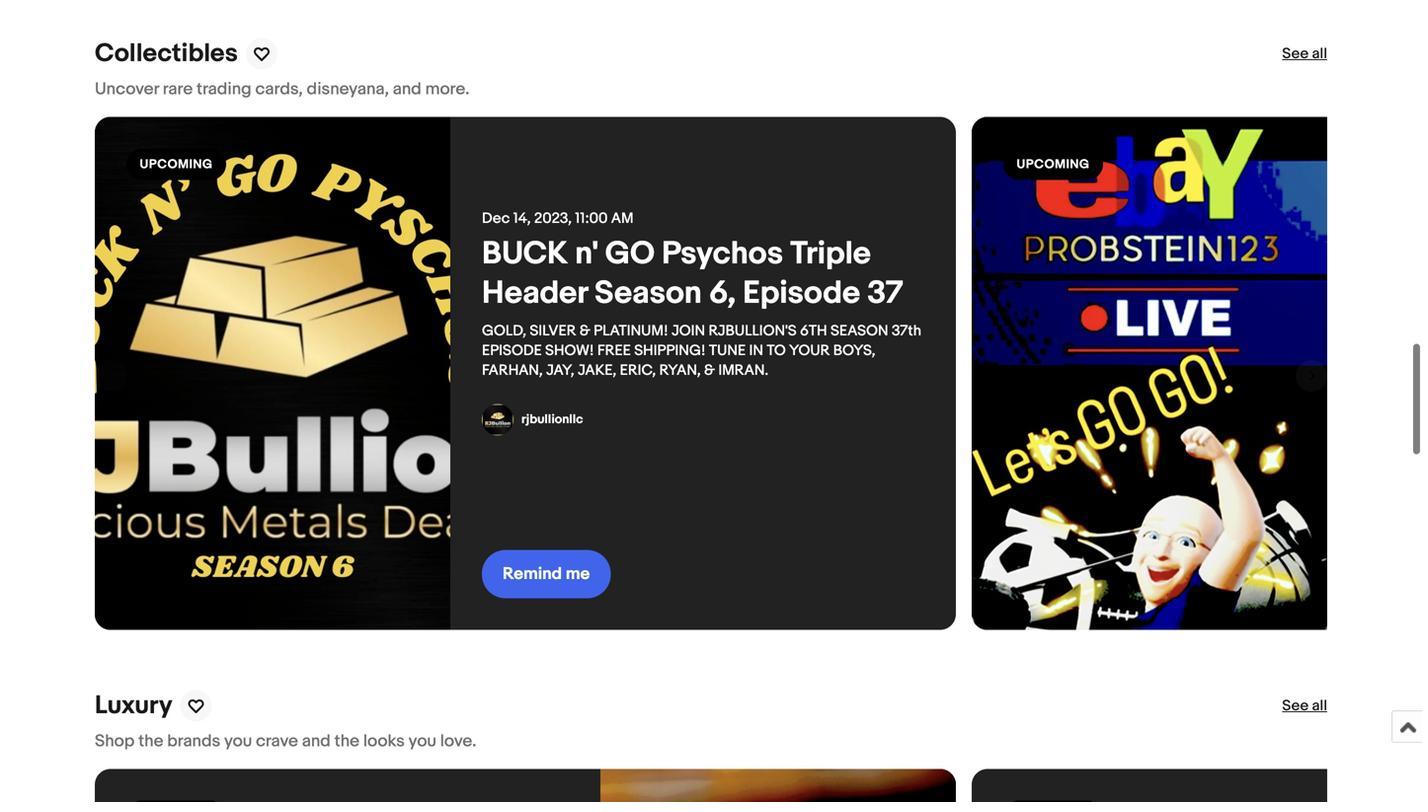 Task type: vqa. For each thing, say whether or not it's contained in the screenshot.
main content
no



Task type: describe. For each thing, give the bounding box(es) containing it.
join
[[672, 321, 705, 339]]

uncover
[[95, 78, 159, 99]]

dec 14, 2023, 11:00 am buck n' go psychos triple header season 6, episode 37 gold, silver & platinum! join rjbullion's 6th season 37th episode show! free shipping! tune in to your boys, farhan, jay, jake, eric, ryan, & imran.
[[482, 209, 925, 379]]

rjbullionllc
[[521, 411, 583, 427]]

silver
[[530, 321, 576, 339]]

go
[[605, 234, 655, 273]]

probstein auctions - live ebay event (ep.91) image
[[972, 116, 1327, 630]]

rjbullionllc image
[[482, 403, 514, 435]]

see all link for luxury
[[1282, 696, 1327, 715]]

episode
[[482, 341, 542, 359]]

more.
[[425, 78, 470, 99]]

brands
[[167, 731, 220, 752]]

jake,
[[578, 361, 617, 379]]

remind
[[503, 563, 562, 584]]

triple
[[790, 234, 871, 273]]

eric,
[[620, 361, 656, 379]]

2 you from the left
[[409, 731, 436, 752]]

remind me
[[503, 563, 590, 584]]

and for luxury
[[302, 731, 331, 752]]

see for luxury
[[1282, 697, 1309, 714]]

uncover rare trading cards, disneyana, and more.
[[95, 78, 470, 99]]

disneyana,
[[307, 78, 389, 99]]

rare
[[163, 78, 193, 99]]

ryan,
[[659, 361, 701, 379]]

luxury
[[95, 690, 172, 721]]

and for collectibles
[[393, 78, 421, 99]]

season
[[831, 321, 888, 339]]

see all link for collectibles
[[1282, 43, 1327, 63]]

buck
[[482, 234, 568, 273]]

all for luxury
[[1312, 697, 1327, 714]]

season
[[595, 274, 702, 312]]

to
[[767, 341, 786, 359]]

header
[[482, 274, 588, 312]]

psychos
[[662, 234, 783, 273]]

looks
[[363, 731, 405, 752]]

dec
[[482, 209, 510, 227]]

2023,
[[534, 209, 572, 227]]

crave
[[256, 731, 298, 752]]

14,
[[513, 209, 531, 227]]

cards,
[[255, 78, 303, 99]]

n'
[[575, 234, 598, 273]]

37
[[867, 274, 903, 312]]

upcoming link
[[972, 116, 1422, 630]]

0 horizontal spatial &
[[580, 321, 590, 339]]

show!
[[545, 341, 594, 359]]



Task type: locate. For each thing, give the bounding box(es) containing it.
imran.
[[718, 361, 769, 379]]

see for collectibles
[[1282, 44, 1309, 62]]

birmingham luxury watches goes live #23 image
[[600, 769, 956, 803]]

all
[[1312, 44, 1327, 62], [1312, 697, 1327, 714]]

0 vertical spatial all
[[1312, 44, 1327, 62]]

you left love. at the bottom left
[[409, 731, 436, 752]]

0 horizontal spatial you
[[224, 731, 252, 752]]

6,
[[709, 274, 736, 312]]

& up show!
[[580, 321, 590, 339]]

tune
[[709, 341, 746, 359]]

trading
[[197, 78, 251, 99]]

shop
[[95, 731, 135, 752]]

remind me button
[[482, 550, 611, 598]]

upcoming
[[140, 156, 213, 171], [1017, 156, 1090, 171]]

am
[[611, 209, 634, 227]]

1 vertical spatial see all
[[1282, 697, 1327, 714]]

37th
[[892, 321, 921, 339]]

0 vertical spatial see all link
[[1282, 43, 1327, 63]]

1 horizontal spatial and
[[393, 78, 421, 99]]

love.
[[440, 731, 476, 752]]

&
[[580, 321, 590, 339], [704, 361, 715, 379]]

6th
[[800, 321, 827, 339]]

2 see from the top
[[1282, 697, 1309, 714]]

0 vertical spatial see
[[1282, 44, 1309, 62]]

in
[[749, 341, 763, 359]]

farhan,
[[482, 361, 543, 379]]

your
[[789, 341, 830, 359]]

you
[[224, 731, 252, 752], [409, 731, 436, 752]]

platinum!
[[594, 321, 668, 339]]

all for collectibles
[[1312, 44, 1327, 62]]

2 all from the top
[[1312, 697, 1327, 714]]

see all for collectibles
[[1282, 44, 1327, 62]]

the left looks
[[334, 731, 360, 752]]

1 horizontal spatial you
[[409, 731, 436, 752]]

2 see all from the top
[[1282, 697, 1327, 714]]

2 upcoming from the left
[[1017, 156, 1090, 171]]

1 vertical spatial see all link
[[1282, 696, 1327, 715]]

see
[[1282, 44, 1309, 62], [1282, 697, 1309, 714]]

jay,
[[546, 361, 574, 379]]

see all
[[1282, 44, 1327, 62], [1282, 697, 1327, 714]]

episode
[[743, 274, 860, 312]]

0 horizontal spatial the
[[138, 731, 163, 752]]

0 horizontal spatial and
[[302, 731, 331, 752]]

and right crave
[[302, 731, 331, 752]]

buck n' go psychos triple header season 6, episode 37 image
[[95, 116, 450, 630]]

1 see all from the top
[[1282, 44, 1327, 62]]

1 vertical spatial and
[[302, 731, 331, 752]]

1 vertical spatial &
[[704, 361, 715, 379]]

the right shop
[[138, 731, 163, 752]]

1 see all link from the top
[[1282, 43, 1327, 63]]

1 see from the top
[[1282, 44, 1309, 62]]

0 vertical spatial and
[[393, 78, 421, 99]]

0 vertical spatial &
[[580, 321, 590, 339]]

11:00
[[575, 209, 608, 227]]

1 you from the left
[[224, 731, 252, 752]]

free
[[597, 341, 631, 359]]

you left crave
[[224, 731, 252, 752]]

see all for luxury
[[1282, 697, 1327, 714]]

1 horizontal spatial upcoming
[[1017, 156, 1090, 171]]

1 vertical spatial all
[[1312, 697, 1327, 714]]

shipping!
[[634, 341, 706, 359]]

rjbullionllc link
[[482, 403, 583, 435]]

1 upcoming from the left
[[140, 156, 213, 171]]

1 all from the top
[[1312, 44, 1327, 62]]

me
[[566, 563, 590, 584]]

the
[[138, 731, 163, 752], [334, 731, 360, 752]]

gold,
[[482, 321, 526, 339]]

& down tune
[[704, 361, 715, 379]]

0 vertical spatial see all
[[1282, 44, 1327, 62]]

1 the from the left
[[138, 731, 163, 752]]

collectibles
[[95, 37, 238, 68]]

and left more.
[[393, 78, 421, 99]]

see all link
[[1282, 43, 1327, 63], [1282, 696, 1327, 715]]

and
[[393, 78, 421, 99], [302, 731, 331, 752]]

2 the from the left
[[334, 731, 360, 752]]

0 horizontal spatial upcoming
[[140, 156, 213, 171]]

shop the brands you crave and the looks you love.
[[95, 731, 476, 752]]

1 vertical spatial see
[[1282, 697, 1309, 714]]

1 horizontal spatial the
[[334, 731, 360, 752]]

2 see all link from the top
[[1282, 696, 1327, 715]]

boys,
[[833, 341, 876, 359]]

1 horizontal spatial &
[[704, 361, 715, 379]]

rjbullion's
[[709, 321, 797, 339]]



